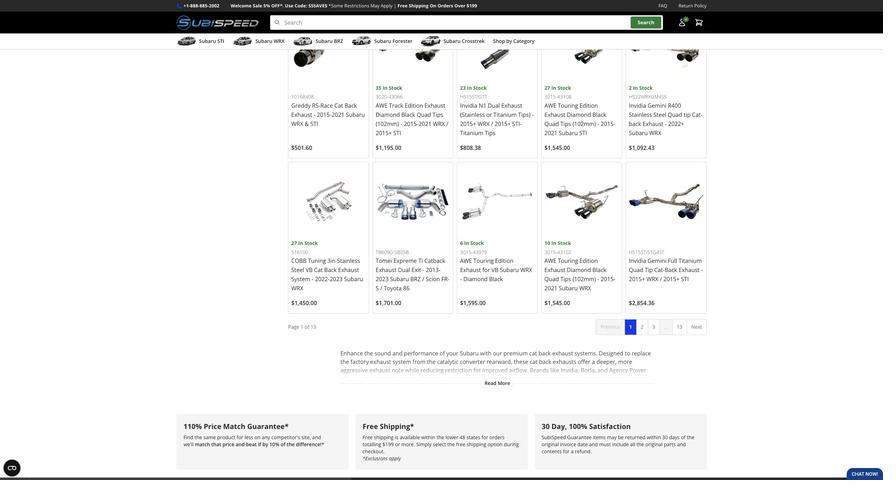 Task type: describe. For each thing, give the bounding box(es) containing it.
subaru brz button
[[293, 35, 343, 49]]

within inside free shipping* free shipping is available within the lower 48 states for orders totalling $199 or more. simply select the free shipping option during checkout. *exclusions apply
[[421, 434, 435, 441]]

of inside '30 day, 100% satisfaction subispeed guarantee items may be returned within 30 days of the original invoice date and must include all the original parts and contents for a refund.'
[[681, 434, 686, 441]]

dual inside 23 in stock hs15stigtt invidia n1 dual exhaust (stainless or titanium tips) - 2015+ wrx / 2015+ sti- titanium tips
[[488, 102, 500, 110]]

10
[[545, 240, 550, 247]]

the down enhance
[[340, 359, 349, 366]]

wrx inside the subaru wrx dropdown button
[[274, 38, 285, 44]]

stock for invidia gemini r400 stainless steel quad tip cat- back exhaust - 2022+ subaru wrx
[[639, 85, 653, 91]]

touring for awe touring edition exhaust diamond black quad tips (102mm) - 2015- 2021 subaru sti
[[558, 102, 578, 110]]

exhaust inside 2 in stock hs22wrxgm4ss invidia gemini r400 stainless steel quad tip cat- back exhaust - 2022+ subaru wrx
[[643, 120, 663, 128]]

2021 inside 10168408 greddy rs-race cat back exhaust - 2015-2021 subaru wrx & sti
[[332, 111, 344, 119]]

gemini inside "invidia gemini full titanium quad tip cat-back exhaust - 2015+ wrx / 2015+ sti"
[[648, 257, 666, 265]]

0 vertical spatial cat
[[529, 350, 537, 358]]

&
[[305, 120, 309, 128]]

or inside free shipping* free shipping is available within the lower 48 states for orders totalling $199 or more. simply select the free shipping option during checkout. *exclusions apply
[[395, 442, 400, 448]]

diamond for awe track edition exhaust diamond black quad tips (102mm) - 2015-2021 wrx / 2015+ sti
[[376, 111, 400, 119]]

option
[[488, 442, 503, 448]]

match that price and beat if by 10% of the difference!*
[[195, 442, 324, 448]]

satisfaction
[[589, 422, 631, 432]]

exhaust inside 27 in stock 3015-43108 awe touring edition exhaust diamond black quad tips (102mm) - 2015- 2021 subaru sti
[[545, 111, 565, 119]]

quad for awe track edition exhaust diamond black quad tips (102mm) - 2015-2021 wrx / 2015+ sti
[[417, 111, 431, 119]]

0 vertical spatial exhaust
[[552, 350, 573, 358]]

awe touring edition exhaust for vb subaru wrx - diamond black image
[[460, 165, 535, 240]]

parts
[[664, 442, 676, 448]]

we'll
[[183, 442, 194, 448]]

516100
[[291, 249, 308, 256]]

read
[[485, 380, 496, 387]]

2023 inside tomei expreme ti catback exhaust dual exit - 2013- 2023 subaru brz / scion fr- s / toyota 86
[[376, 276, 389, 284]]

0 vertical spatial these
[[514, 359, 528, 366]]

30 day, 100% satisfaction subispeed guarantee items may be returned within 30 days of the original invoice date and must include all the original parts and contents for a refund.
[[542, 422, 694, 455]]

2 vertical spatial exhaust
[[369, 367, 390, 375]]

2 horizontal spatial a
[[592, 359, 595, 366]]

2 for 2 in stock hs22wrxgm4ss invidia gemini r400 stainless steel quad tip cat- back exhaust - 2022+ subaru wrx
[[629, 85, 632, 91]]

1 horizontal spatial titanium
[[493, 111, 517, 119]]

10168408 greddy rs-race cat back exhaust - 2015-2021 subaru wrx & sti
[[291, 93, 365, 128]]

system
[[291, 276, 310, 284]]

$1,450.00
[[291, 300, 317, 307]]

2 original from the left
[[645, 442, 663, 448]]

subaru sti
[[199, 38, 224, 44]]

back inside "invidia gemini full titanium quad tip cat-back exhaust - 2015+ wrx / 2015+ sti"
[[665, 267, 677, 274]]

button image
[[678, 18, 686, 27]]

0 horizontal spatial shipping
[[374, 434, 394, 441]]

tuning
[[308, 257, 326, 265]]

systems.
[[575, 350, 597, 358]]

may
[[371, 2, 380, 9]]

faq link
[[658, 2, 667, 10]]

+1-888-885-2002 link
[[183, 2, 219, 10]]

86
[[403, 285, 410, 293]]

3
[[652, 324, 655, 331]]

ti
[[418, 257, 423, 265]]

if
[[258, 442, 261, 448]]

2015- inside 10168408 greddy rs-race cat back exhaust - 2015-2021 subaru wrx & sti
[[317, 111, 332, 119]]

2023 inside 27 in stock 516100 cobb tuning 3in stainless steel vb cat back exhaust system - 2022-2023 subaru wrx
[[330, 276, 343, 284]]

13 inside button
[[677, 324, 682, 331]]

2 in stock hs22wrxgm4ss invidia gemini r400 stainless steel quad tip cat- back exhaust - 2022+ subaru wrx
[[629, 85, 703, 137]]

1 vertical spatial shipping
[[467, 442, 486, 448]]

dual inside tomei expreme ti catback exhaust dual exit - 2013- 2023 subaru brz / scion fr- s / toyota 86
[[398, 267, 410, 274]]

shipping
[[409, 2, 428, 9]]

subaru crosstrek
[[443, 38, 485, 44]]

/ inside 35 in stock 3020-43066 awe track edition exhaust diamond black quad tips (102mm) - 2015-2021 wrx / 2015+ sti
[[446, 120, 448, 128]]

2 horizontal spatial your
[[582, 375, 594, 383]]

the down improved
[[488, 375, 497, 383]]

previous button
[[596, 320, 625, 336]]

2015+ inside 35 in stock 3020-43066 awe track edition exhaust diamond black quad tips (102mm) - 2015-2021 wrx / 2015+ sti
[[376, 129, 392, 137]]

open widget image
[[4, 460, 20, 477]]

ellipses image
[[659, 320, 673, 336]]

and down items
[[589, 442, 598, 448]]

wrx inside 10168408 greddy rs-race cat back exhaust - 2015-2021 subaru wrx & sti
[[291, 120, 303, 128]]

885-
[[200, 2, 209, 9]]

0 vertical spatial free
[[398, 2, 408, 9]]

more
[[498, 380, 510, 387]]

0 vertical spatial exhausts
[[553, 359, 576, 366]]

invidia for invidia n1 dual exhaust (stainless or titanium tips) - 2015+ wrx / 2015+ sti- titanium tips
[[460, 102, 477, 110]]

- inside 2 in stock hs22wrxgm4ss invidia gemini r400 stainless steel quad tip cat- back exhaust - 2022+ subaru wrx
[[665, 120, 667, 128]]

and left an
[[340, 392, 350, 400]]

of up catalytic on the bottom of the page
[[440, 350, 445, 358]]

restriction
[[445, 367, 472, 375]]

forester,
[[400, 384, 423, 392]]

stock for cobb tuning 3in stainless steel vb cat back exhaust system - 2022-2023 subaru wrx
[[304, 240, 318, 247]]

1 vertical spatial with
[[463, 384, 474, 392]]

1 vertical spatial offer
[[340, 375, 353, 383]]

of up sti,
[[390, 375, 395, 383]]

or inside 23 in stock hs15stigtt invidia n1 dual exhaust (stainless or titanium tips) - 2015+ wrx / 2015+ sti- titanium tips
[[486, 111, 492, 119]]

of right page
[[305, 324, 309, 331]]

stainless for back
[[629, 111, 652, 119]]

rs-
[[312, 102, 320, 110]]

2021 for awe track edition exhaust diamond black quad tips (102mm) - 2015-2021 wrx / 2015+ sti
[[419, 120, 432, 128]]

tip
[[684, 111, 691, 119]]

premium
[[504, 350, 528, 358]]

edition for awe track edition exhaust diamond black quad tips (102mm) - 2015-2021 wrx / 2015+ sti
[[405, 102, 423, 110]]

on
[[255, 434, 261, 441]]

exhaust inside 6 in stock 3015-43979 awe touring edition exhaust for vb subaru wrx - diamond black
[[460, 267, 481, 274]]

sti-
[[512, 120, 522, 128]]

a subaru sti thumbnail image image
[[176, 36, 196, 47]]

search input field
[[270, 15, 663, 30]]

stock for awe track edition exhaust diamond black quad tips (102mm) - 2015-2021 wrx / 2015+ sti
[[389, 85, 402, 91]]

sti inside "invidia gemini full titanium quad tip cat-back exhaust - 2015+ wrx / 2015+ sti"
[[681, 276, 689, 284]]

1 vertical spatial sound
[[499, 375, 515, 383]]

for inside find the same product for less on any competitor's site, and we'll
[[237, 434, 243, 441]]

a subaru crosstrek thumbnail image image
[[421, 36, 441, 47]]

restrictions
[[344, 2, 369, 9]]

1 vertical spatial exhausts
[[514, 384, 538, 392]]

select
[[433, 442, 446, 448]]

2 vertical spatial free
[[363, 434, 373, 441]]

1 horizontal spatial performance
[[528, 375, 562, 383]]

cat- inside "invidia gemini full titanium quad tip cat-back exhaust - 2015+ wrx / 2015+ sti"
[[654, 267, 665, 274]]

awe for awe touring edition exhaust for vb subaru wrx - diamond black
[[460, 257, 472, 265]]

and inside find the same product for less on any competitor's site, and we'll
[[312, 434, 321, 441]]

steel for exhaust
[[653, 111, 666, 119]]

the right days at bottom right
[[687, 434, 694, 441]]

3020-
[[376, 93, 389, 100]]

invidia gemini r400 stainless steel quad tip cat-back exhaust - 2022+ subaru wrx image
[[629, 10, 703, 84]]

sssave5
[[308, 2, 327, 9]]

factory
[[351, 359, 369, 366]]

range
[[373, 375, 388, 383]]

full
[[668, 257, 677, 265]]

use
[[285, 2, 293, 9]]

converter
[[460, 359, 485, 366]]

43066
[[389, 93, 403, 100]]

off*.
[[271, 2, 284, 9]]

enhance the sound and performance of your subaru with our premium cat back exhaust systems. designed to replace the factory exhaust system from the catalytic converter rearward, these cat back exhausts offer a deeper, more aggressive exhaust note while reducing restriction for improved airflow. brands like invidia, borla, and agency power offer a wide range of options, allowing you to customize the sound and performance to suit your preferences. upgrade your subaru wrx, sti, forester, and crosstrek with these cat back exhausts to unlock additional horsepower, torque, and an exhilarating driving experience.
[[340, 350, 652, 400]]

awe touring edition exhaust diamond black quad tips (102mm) - 2015-2021 subaru wrx image
[[545, 165, 619, 240]]

days
[[669, 434, 680, 441]]

10%
[[269, 442, 279, 448]]

within inside '30 day, 100% satisfaction subispeed guarantee items may be returned within 30 days of the original invoice date and must include all the original parts and contents for a refund.'
[[647, 434, 661, 441]]

crosstrek inside dropdown button
[[462, 38, 485, 44]]

to down restriction on the right bottom
[[453, 375, 459, 383]]

in for awe track edition exhaust diamond black quad tips (102mm) - 2015-2021 wrx / 2015+ sti
[[383, 85, 388, 91]]

- inside 27 in stock 3015-43108 awe touring edition exhaust diamond black quad tips (102mm) - 2015- 2021 subaru sti
[[597, 120, 599, 128]]

$199 inside free shipping* free shipping is available within the lower 48 states for orders totalling $199 or more. simply select the free shipping option during checkout. *exclusions apply
[[383, 442, 394, 448]]

invidia n1 dual exhaust (stainless or titanium tips) - 2015+ wrx / 2015+ sti-titanium tips image
[[460, 10, 535, 84]]

0 vertical spatial 30
[[542, 422, 550, 432]]

return policy
[[679, 2, 707, 9]]

a subaru brz thumbnail image image
[[293, 36, 313, 47]]

steel for system
[[291, 267, 304, 274]]

gemini inside 2 in stock hs22wrxgm4ss invidia gemini r400 stainless steel quad tip cat- back exhaust - 2022+ subaru wrx
[[648, 102, 666, 110]]

quad inside "invidia gemini full titanium quad tip cat-back exhaust - 2015+ wrx / 2015+ sti"
[[629, 267, 643, 274]]

the right "all"
[[637, 442, 644, 448]]

product
[[217, 434, 235, 441]]

quad inside 2 in stock hs22wrxgm4ss invidia gemini r400 stainless steel quad tip cat- back exhaust - 2022+ subaru wrx
[[668, 111, 682, 119]]

27 in stock 516100 cobb tuning 3in stainless steel vb cat back exhaust system - 2022-2023 subaru wrx
[[291, 240, 363, 293]]

stock for awe touring edition exhaust diamond black quad tips (102mm) - 2015- 2021 subaru wrx
[[558, 240, 571, 247]]

subaru inside 10168408 greddy rs-race cat back exhaust - 2015-2021 subaru wrx & sti
[[346, 111, 365, 119]]

2015+ down full at the right bottom
[[663, 276, 680, 284]]

/ inside "invidia gemini full titanium quad tip cat-back exhaust - 2015+ wrx / 2015+ sti"
[[660, 276, 662, 284]]

orders
[[438, 2, 453, 9]]

tips)
[[518, 111, 531, 119]]

exhaust inside 27 in stock 516100 cobb tuning 3in stainless steel vb cat back exhaust system - 2022-2023 subaru wrx
[[338, 267, 359, 274]]

greddy rs-race cat back exhaust - 2015-2021 subaru wrx & sti image
[[291, 10, 366, 84]]

invidia inside "invidia gemini full titanium quad tip cat-back exhaust - 2015+ wrx / 2015+ sti"
[[629, 257, 646, 265]]

5%
[[263, 2, 270, 9]]

2015- for awe touring edition exhaust diamond black quad tips (102mm) - 2015- 2021 subaru wrx
[[601, 276, 615, 284]]

by inside dropdown button
[[506, 38, 512, 44]]

1 horizontal spatial offer
[[578, 359, 590, 366]]

2015+ left sti-
[[495, 120, 511, 128]]

for inside free shipping* free shipping is available within the lower 48 states for orders totalling $199 or more. simply select the free shipping option during checkout. *exclusions apply
[[482, 434, 488, 441]]

sti inside dropdown button
[[217, 38, 224, 44]]

subaru brz
[[316, 38, 343, 44]]

exhaust inside tomei expreme ti catback exhaust dual exit - 2013- 2023 subaru brz / scion fr- s / toyota 86
[[376, 267, 397, 274]]

titanium inside "invidia gemini full titanium quad tip cat-back exhaust - 2015+ wrx / 2015+ sti"
[[679, 257, 702, 265]]

exhaust inside 23 in stock hs15stigtt invidia n1 dual exhaust (stainless or titanium tips) - 2015+ wrx / 2015+ sti- titanium tips
[[501, 102, 522, 110]]

subaru inside 27 in stock 3015-43108 awe touring edition exhaust diamond black quad tips (102mm) - 2015- 2021 subaru sti
[[559, 129, 578, 137]]

of down competitor's
[[281, 442, 285, 448]]

subaru inside tomei expreme ti catback exhaust dual exit - 2013- 2023 subaru brz / scion fr- s / toyota 86
[[390, 276, 409, 284]]

the up factory
[[364, 350, 373, 358]]

1 vertical spatial free
[[363, 422, 378, 432]]

wrx inside 6 in stock 3015-43979 awe touring edition exhaust for vb subaru wrx - diamond black
[[520, 267, 532, 274]]

same
[[203, 434, 216, 441]]

tomei expreme ti catback exhaust dual exit - 2013- 2023 subaru brz / scion fr- s / toyota 86
[[376, 257, 450, 293]]

match
[[195, 442, 210, 448]]

cobb
[[291, 257, 307, 265]]

over
[[454, 2, 465, 9]]

catback
[[424, 257, 445, 265]]

s
[[376, 285, 379, 293]]

return
[[679, 2, 693, 9]]

3 button
[[648, 320, 660, 336]]

|
[[394, 2, 396, 9]]

available
[[400, 434, 420, 441]]

hs22wrxgm4ss
[[629, 93, 667, 100]]

orders
[[489, 434, 505, 441]]

tips for awe touring edition exhaust diamond black quad tips (102mm) - 2015- 2021 subaru wrx
[[560, 276, 571, 284]]

subaru inside 6 in stock 3015-43979 awe touring edition exhaust for vb subaru wrx - diamond black
[[500, 267, 519, 274]]

tips inside 23 in stock hs15stigtt invidia n1 dual exhaust (stainless or titanium tips) - 2015+ wrx / 2015+ sti- titanium tips
[[485, 129, 495, 137]]

for inside '30 day, 100% satisfaction subispeed guarantee items may be returned within 30 days of the original invoice date and must include all the original parts and contents for a refund.'
[[563, 449, 570, 455]]

- inside "invidia gemini full titanium quad tip cat-back exhaust - 2015+ wrx / 2015+ sti"
[[701, 267, 703, 274]]

black inside 6 in stock 3015-43979 awe touring edition exhaust for vb subaru wrx - diamond black
[[489, 276, 503, 284]]

to up more
[[625, 350, 630, 358]]

exhilarating
[[360, 392, 391, 400]]

back inside 10168408 greddy rs-race cat back exhaust - 2015-2021 subaru wrx & sti
[[345, 102, 357, 110]]

for inside enhance the sound and performance of your subaru with our premium cat back exhaust systems. designed to replace the factory exhaust system from the catalytic converter rearward, these cat back exhausts offer a deeper, more aggressive exhaust note while reducing restriction for improved airflow. brands like invidia, borla, and agency power offer a wide range of options, allowing you to customize the sound and performance to suit your preferences. upgrade your subaru wrx, sti, forester, and crosstrek with these cat back exhausts to unlock additional horsepower, torque, and an exhilarating driving experience.
[[473, 367, 481, 375]]

brz inside the subaru brz dropdown button
[[334, 38, 343, 44]]

27 in stock 3015-43108 awe touring edition exhaust diamond black quad tips (102mm) - 2015- 2021 subaru sti
[[545, 85, 615, 137]]

deeper,
[[597, 359, 617, 366]]

*exclusions
[[363, 456, 388, 462]]

preferences.
[[595, 375, 628, 383]]

vb inside 6 in stock 3015-43979 awe touring edition exhaust for vb subaru wrx - diamond black
[[491, 267, 498, 274]]

wrx inside "invidia gemini full titanium quad tip cat-back exhaust - 2015+ wrx / 2015+ sti"
[[647, 276, 658, 284]]

sti inside 35 in stock 3020-43066 awe track edition exhaust diamond black quad tips (102mm) - 2015-2021 wrx / 2015+ sti
[[393, 129, 401, 137]]

2015+ down (stainless
[[460, 120, 476, 128]]

more.
[[401, 442, 415, 448]]

you
[[442, 375, 452, 383]]

search
[[638, 19, 654, 26]]

- inside 10 in stock 3015-43102 awe touring edition exhaust diamond black quad tips (102mm) - 2015- 2021 subaru wrx
[[597, 276, 599, 284]]

any
[[262, 434, 270, 441]]

sti inside 27 in stock 3015-43108 awe touring edition exhaust diamond black quad tips (102mm) - 2015- 2021 subaru sti
[[579, 129, 587, 137]]

for inside 6 in stock 3015-43979 awe touring edition exhaust for vb subaru wrx - diamond black
[[482, 267, 490, 274]]

subaru sti button
[[176, 35, 224, 49]]

more
[[618, 359, 632, 366]]

crosstrek inside enhance the sound and performance of your subaru with our premium cat back exhaust systems. designed to replace the factory exhaust system from the catalytic converter rearward, these cat back exhausts offer a deeper, more aggressive exhaust note while reducing restriction for improved airflow. brands like invidia, borla, and agency power offer a wide range of options, allowing you to customize the sound and performance to suit your preferences. upgrade your subaru wrx, sti, forester, and crosstrek with these cat back exhausts to unlock additional horsepower, torque, and an exhilarating driving experience.
[[436, 384, 461, 392]]

diamond for awe touring edition exhaust diamond black quad tips (102mm) - 2015- 2021 subaru sti
[[567, 111, 591, 119]]

subaru inside 27 in stock 516100 cobb tuning 3in stainless steel vb cat back exhaust system - 2022-2023 subaru wrx
[[344, 276, 363, 284]]

27 for cobb
[[291, 240, 297, 247]]

wrx inside 35 in stock 3020-43066 awe track edition exhaust diamond black quad tips (102mm) - 2015-2021 wrx / 2015+ sti
[[433, 120, 445, 128]]

the inside find the same product for less on any competitor's site, and we'll
[[195, 434, 202, 441]]

suit
[[571, 375, 580, 383]]

0 horizontal spatial performance
[[404, 350, 438, 358]]

2 vertical spatial cat
[[491, 384, 499, 392]]

$1,092.43
[[629, 144, 655, 152]]

- inside 27 in stock 516100 cobb tuning 3in stainless steel vb cat back exhaust system - 2022-2023 subaru wrx
[[312, 276, 314, 284]]

110%
[[183, 422, 202, 432]]

forester
[[393, 38, 412, 44]]

- inside 35 in stock 3020-43066 awe track edition exhaust diamond black quad tips (102mm) - 2015-2021 wrx / 2015+ sti
[[401, 120, 402, 128]]

brz inside tomei expreme ti catback exhaust dual exit - 2013- 2023 subaru brz / scion fr- s / toyota 86
[[410, 276, 421, 284]]



Task type: locate. For each thing, give the bounding box(es) containing it.
- inside 23 in stock hs15stigtt invidia n1 dual exhaust (stainless or titanium tips) - 2015+ wrx / 2015+ sti- titanium tips
[[532, 111, 534, 119]]

1 vb from the left
[[306, 267, 313, 274]]

$1,545.00 for awe touring edition exhaust diamond black quad tips (102mm) - 2015- 2021 subaru wrx
[[545, 300, 570, 307]]

fr-
[[441, 276, 450, 284]]

and down deeper,
[[598, 367, 608, 375]]

(102mm) inside 35 in stock 3020-43066 awe track edition exhaust diamond black quad tips (102mm) - 2015-2021 wrx / 2015+ sti
[[376, 120, 399, 128]]

stock up hs15stigtt
[[473, 85, 487, 91]]

1 vertical spatial 30
[[662, 434, 668, 441]]

stock
[[389, 85, 402, 91], [473, 85, 487, 91], [558, 85, 571, 91], [639, 85, 653, 91], [304, 240, 318, 247], [470, 240, 484, 247], [558, 240, 571, 247]]

in for awe touring edition exhaust for vb subaru wrx - diamond black
[[464, 240, 469, 247]]

include
[[612, 442, 629, 448]]

dual right the n1
[[488, 102, 500, 110]]

0 horizontal spatial cat-
[[654, 267, 665, 274]]

0 horizontal spatial 2023
[[330, 276, 343, 284]]

tips down (stainless
[[485, 129, 495, 137]]

performance
[[404, 350, 438, 358], [528, 375, 562, 383]]

stock up 516100 on the bottom left of page
[[304, 240, 318, 247]]

stainless down hs22wrxgm4ss
[[629, 111, 652, 119]]

experience.
[[412, 392, 442, 400]]

a
[[592, 359, 595, 366], [355, 375, 358, 383], [571, 449, 574, 455]]

and down allowing
[[425, 384, 435, 392]]

awe inside 6 in stock 3015-43979 awe touring edition exhaust for vb subaru wrx - diamond black
[[460, 257, 472, 265]]

quad for awe touring edition exhaust diamond black quad tips (102mm) - 2015- 2021 subaru sti
[[545, 120, 559, 128]]

crosstrek down search input field
[[462, 38, 485, 44]]

a down invoice
[[571, 449, 574, 455]]

original left parts
[[645, 442, 663, 448]]

touring inside 27 in stock 3015-43108 awe touring edition exhaust diamond black quad tips (102mm) - 2015- 2021 subaru sti
[[558, 102, 578, 110]]

cat right premium
[[529, 350, 537, 358]]

1 1 from the left
[[301, 324, 303, 331]]

1 vertical spatial these
[[475, 384, 490, 392]]

awe touring edition exhaust diamond black quad tips (102mm) - 2015-2021 subaru sti image
[[545, 10, 619, 84]]

tips inside 10 in stock 3015-43102 awe touring edition exhaust diamond black quad tips (102mm) - 2015- 2021 subaru wrx
[[560, 276, 571, 284]]

1 horizontal spatial sound
[[499, 375, 515, 383]]

1 vertical spatial gemini
[[648, 257, 666, 265]]

in inside 27 in stock 516100 cobb tuning 3in stainless steel vb cat back exhaust system - 2022-2023 subaru wrx
[[298, 240, 303, 247]]

diamond inside 10 in stock 3015-43102 awe touring edition exhaust diamond black quad tips (102mm) - 2015- 2021 subaru wrx
[[567, 267, 591, 274]]

sti inside 10168408 greddy rs-race cat back exhaust - 2015-2021 subaru wrx & sti
[[310, 120, 318, 128]]

stock inside 35 in stock 3020-43066 awe track edition exhaust diamond black quad tips (102mm) - 2015-2021 wrx / 2015+ sti
[[389, 85, 402, 91]]

0 horizontal spatial your
[[340, 384, 352, 392]]

1 13 from the left
[[311, 324, 316, 331]]

during
[[504, 442, 519, 448]]

0 horizontal spatial 27
[[291, 240, 297, 247]]

steel inside 27 in stock 516100 cobb tuning 3in stainless steel vb cat back exhaust system - 2022-2023 subaru wrx
[[291, 267, 304, 274]]

a down aggressive
[[355, 375, 358, 383]]

stock up "43108"
[[558, 85, 571, 91]]

awe for awe track edition exhaust diamond black quad tips (102mm) - 2015-2021 wrx / 2015+ sti
[[376, 102, 388, 110]]

$1,545.00 for awe touring edition exhaust diamond black quad tips (102mm) - 2015- 2021 subaru sti
[[545, 144, 570, 152]]

in for invidia n1 dual exhaust (stainless or titanium tips) - 2015+ wrx / 2015+ sti- titanium tips
[[467, 85, 472, 91]]

page 1 of 13
[[288, 324, 316, 331]]

2013-
[[426, 267, 441, 274]]

27 for 43108
[[545, 85, 550, 91]]

2 left 3
[[641, 324, 644, 331]]

1 horizontal spatial crosstrek
[[462, 38, 485, 44]]

1 vertical spatial cat-
[[654, 267, 665, 274]]

for down 43979
[[482, 267, 490, 274]]

0 horizontal spatial or
[[395, 442, 400, 448]]

guarantee*
[[247, 422, 289, 432]]

1 vertical spatial $199
[[383, 442, 394, 448]]

and left beat
[[236, 442, 245, 448]]

quad inside 10 in stock 3015-43102 awe touring edition exhaust diamond black quad tips (102mm) - 2015- 2021 subaru wrx
[[545, 276, 559, 284]]

diamond inside 27 in stock 3015-43108 awe touring edition exhaust diamond black quad tips (102mm) - 2015- 2021 subaru sti
[[567, 111, 591, 119]]

13 right page
[[311, 324, 316, 331]]

subaru inside dropdown button
[[443, 38, 461, 44]]

exhaust inside "invidia gemini full titanium quad tip cat-back exhaust - 2015+ wrx / 2015+ sti"
[[679, 267, 700, 274]]

shipping down 'states'
[[467, 442, 486, 448]]

stainless for exhaust
[[337, 257, 360, 265]]

find
[[183, 434, 193, 441]]

by right if
[[262, 442, 268, 448]]

search button
[[631, 17, 661, 29]]

our
[[493, 350, 502, 358]]

states
[[467, 434, 480, 441]]

1 horizontal spatial these
[[514, 359, 528, 366]]

touring inside 10 in stock 3015-43102 awe touring edition exhaust diamond black quad tips (102mm) - 2015- 2021 subaru wrx
[[558, 257, 578, 265]]

titanium up $808.38
[[460, 129, 483, 137]]

wrx inside 23 in stock hs15stigtt invidia n1 dual exhaust (stainless or titanium tips) - 2015+ wrx / 2015+ sti- titanium tips
[[478, 120, 490, 128]]

1 vertical spatial cat
[[530, 359, 538, 366]]

wrx inside 10 in stock 3015-43102 awe touring edition exhaust diamond black quad tips (102mm) - 2015- 2021 subaru wrx
[[579, 285, 591, 293]]

day,
[[552, 422, 567, 432]]

awe for awe touring edition exhaust diamond black quad tips (102mm) - 2015- 2021 subaru sti
[[545, 102, 556, 110]]

page
[[288, 324, 299, 331]]

is
[[395, 434, 398, 441]]

1 horizontal spatial shipping
[[467, 442, 486, 448]]

your up catalytic on the bottom of the page
[[446, 350, 458, 358]]

in inside 2 in stock hs22wrxgm4ss invidia gemini r400 stainless steel quad tip cat- back exhaust - 2022+ subaru wrx
[[633, 85, 638, 91]]

by right shop
[[506, 38, 512, 44]]

0 vertical spatial your
[[446, 350, 458, 358]]

1 vertical spatial or
[[395, 442, 400, 448]]

0 horizontal spatial brz
[[334, 38, 343, 44]]

a inside '30 day, 100% satisfaction subispeed guarantee items may be returned within 30 days of the original invoice date and must include all the original parts and contents for a refund.'
[[571, 449, 574, 455]]

sale
[[253, 2, 262, 9]]

edition inside 35 in stock 3020-43066 awe track edition exhaust diamond black quad tips (102mm) - 2015-2021 wrx / 2015+ sti
[[405, 102, 423, 110]]

checkout.
[[363, 449, 385, 455]]

titanium up sti-
[[493, 111, 517, 119]]

stock for awe touring edition exhaust diamond black quad tips (102mm) - 2015- 2021 subaru sti
[[558, 85, 571, 91]]

invidia for invidia gemini r400 stainless steel quad tip cat- back exhaust - 2022+ subaru wrx
[[629, 102, 646, 110]]

cat inside 10168408 greddy rs-race cat back exhaust - 2015-2021 subaru wrx & sti
[[334, 102, 343, 110]]

performance up from
[[404, 350, 438, 358]]

performance down brands
[[528, 375, 562, 383]]

0 horizontal spatial original
[[542, 442, 559, 448]]

or down the n1
[[486, 111, 492, 119]]

stock up 43102
[[558, 240, 571, 247]]

subaru inside 10 in stock 3015-43102 awe touring edition exhaust diamond black quad tips (102mm) - 2015- 2021 subaru wrx
[[559, 285, 578, 293]]

within
[[421, 434, 435, 441], [647, 434, 661, 441]]

your up an
[[340, 384, 352, 392]]

0 vertical spatial titanium
[[493, 111, 517, 119]]

shop by category button
[[493, 35, 535, 49]]

2 for 2
[[641, 324, 644, 331]]

shipping
[[374, 434, 394, 441], [467, 442, 486, 448]]

1 gemini from the top
[[648, 102, 666, 110]]

awe track edition exhaust diamond black quad tips (102mm) - 2015-2021 wrx / 2015+ sti image
[[376, 10, 450, 84]]

0 horizontal spatial with
[[463, 384, 474, 392]]

1 horizontal spatial 2023
[[376, 276, 389, 284]]

for right 'states'
[[482, 434, 488, 441]]

edition for awe touring edition exhaust for vb subaru wrx - diamond black
[[495, 257, 513, 265]]

steel
[[653, 111, 666, 119], [291, 267, 304, 274]]

power
[[629, 367, 646, 375]]

1 vertical spatial dual
[[398, 267, 410, 274]]

back down full at the right bottom
[[665, 267, 677, 274]]

invidia gemini full titanium quad tip cat-back exhaust - 2015+ wrx / 2015+ sti image
[[629, 165, 703, 240]]

0 horizontal spatial offer
[[340, 375, 353, 383]]

0 vertical spatial $199
[[467, 2, 477, 9]]

1 horizontal spatial $199
[[467, 2, 477, 9]]

0 horizontal spatial exhausts
[[514, 384, 538, 392]]

1 button
[[625, 320, 637, 336]]

(102mm) for awe track edition exhaust diamond black quad tips (102mm) - 2015-2021 wrx / 2015+ sti
[[376, 120, 399, 128]]

2 inside 2 in stock hs22wrxgm4ss invidia gemini r400 stainless steel quad tip cat- back exhaust - 2022+ subaru wrx
[[629, 85, 632, 91]]

like
[[550, 367, 559, 375]]

cat
[[529, 350, 537, 358], [530, 359, 538, 366], [491, 384, 499, 392]]

stock inside 6 in stock 3015-43979 awe touring edition exhaust for vb subaru wrx - diamond black
[[470, 240, 484, 247]]

exhausts down airflow.
[[514, 384, 538, 392]]

touring inside 6 in stock 3015-43979 awe touring edition exhaust for vb subaru wrx - diamond black
[[473, 257, 494, 265]]

+1-888-885-2002
[[183, 2, 219, 9]]

1 horizontal spatial 30
[[662, 434, 668, 441]]

1 horizontal spatial 1
[[629, 324, 632, 331]]

30 up the 'subispeed'
[[542, 422, 550, 432]]

edition for awe touring edition exhaust diamond black quad tips (102mm) - 2015- 2021 subaru wrx
[[580, 257, 598, 265]]

catalytic
[[437, 359, 458, 366]]

for up customize on the right of the page
[[473, 367, 481, 375]]

/ inside 23 in stock hs15stigtt invidia n1 dual exhaust (stainless or titanium tips) - 2015+ wrx / 2015+ sti- titanium tips
[[491, 120, 493, 128]]

$199 right over in the right of the page
[[467, 2, 477, 9]]

stainless inside 2 in stock hs22wrxgm4ss invidia gemini r400 stainless steel quad tip cat- back exhaust - 2022+ subaru wrx
[[629, 111, 652, 119]]

site,
[[302, 434, 311, 441]]

0 vertical spatial $1,545.00
[[545, 144, 570, 152]]

exhaust inside 35 in stock 3020-43066 awe track edition exhaust diamond black quad tips (102mm) - 2015-2021 wrx / 2015+ sti
[[425, 102, 445, 110]]

a subaru forester thumbnail image image
[[352, 36, 371, 47]]

sti,
[[389, 384, 398, 392]]

invidia up (stainless
[[460, 102, 477, 110]]

tomei
[[376, 257, 392, 265]]

stock for invidia n1 dual exhaust (stainless or titanium tips) - 2015+ wrx / 2015+ sti- titanium tips
[[473, 85, 487, 91]]

2023 down 3in
[[330, 276, 343, 284]]

2021 inside 35 in stock 3020-43066 awe track edition exhaust diamond black quad tips (102mm) - 2015-2021 wrx / 2015+ sti
[[419, 120, 432, 128]]

your down borla,
[[582, 375, 594, 383]]

quad for awe touring edition exhaust diamond black quad tips (102mm) - 2015- 2021 subaru wrx
[[545, 276, 559, 284]]

stock inside 23 in stock hs15stigtt invidia n1 dual exhaust (stainless or titanium tips) - 2015+ wrx / 2015+ sti- titanium tips
[[473, 85, 487, 91]]

2015- inside 27 in stock 3015-43108 awe touring edition exhaust diamond black quad tips (102mm) - 2015- 2021 subaru sti
[[601, 120, 615, 128]]

2 $1,545.00 from the top
[[545, 300, 570, 307]]

subispeed logo image
[[176, 15, 259, 30]]

stainless right 3in
[[337, 257, 360, 265]]

n1
[[479, 102, 486, 110]]

13 right ...
[[677, 324, 682, 331]]

refund.
[[575, 449, 592, 455]]

- inside tomei expreme ti catback exhaust dual exit - 2013- 2023 subaru brz / scion fr- s / toyota 86
[[423, 267, 424, 274]]

quad inside 27 in stock 3015-43108 awe touring edition exhaust diamond black quad tips (102mm) - 2015- 2021 subaru sti
[[545, 120, 559, 128]]

exit
[[412, 267, 421, 274]]

1 vertical spatial by
[[262, 442, 268, 448]]

cat down improved
[[491, 384, 499, 392]]

returned
[[625, 434, 645, 441]]

0 vertical spatial 27
[[545, 85, 550, 91]]

stainless inside 27 in stock 516100 cobb tuning 3in stainless steel vb cat back exhaust system - 2022-2023 subaru wrx
[[337, 257, 360, 265]]

subispeed
[[542, 434, 566, 441]]

2 1 from the left
[[629, 324, 632, 331]]

stock up hs22wrxgm4ss
[[639, 85, 653, 91]]

1 vertical spatial $1,545.00
[[545, 300, 570, 307]]

1 horizontal spatial 2
[[641, 324, 644, 331]]

touring down "43108"
[[558, 102, 578, 110]]

diamond
[[376, 111, 400, 119], [567, 111, 591, 119], [567, 267, 591, 274], [463, 276, 488, 284]]

shop
[[493, 38, 505, 44]]

these down customize on the right of the page
[[475, 384, 490, 392]]

allowing
[[419, 375, 441, 383]]

steel down hs22wrxgm4ss
[[653, 111, 666, 119]]

2 vb from the left
[[491, 267, 498, 274]]

for
[[482, 267, 490, 274], [473, 367, 481, 375], [237, 434, 243, 441], [482, 434, 488, 441], [563, 449, 570, 455]]

exhaust inside 10168408 greddy rs-race cat back exhaust - 2015-2021 subaru wrx & sti
[[291, 111, 312, 119]]

0 horizontal spatial these
[[475, 384, 490, 392]]

0 horizontal spatial dual
[[398, 267, 410, 274]]

gemini up tip
[[648, 257, 666, 265]]

...
[[664, 324, 668, 331]]

in for awe touring edition exhaust diamond black quad tips (102mm) - 2015- 2021 subaru wrx
[[551, 240, 556, 247]]

find the same product for less on any competitor's site, and we'll
[[183, 434, 321, 448]]

2 13 from the left
[[677, 324, 682, 331]]

wrx inside 2 in stock hs22wrxgm4ss invidia gemini r400 stainless steel quad tip cat- back exhaust - 2022+ subaru wrx
[[649, 129, 661, 137]]

1 vertical spatial performance
[[528, 375, 562, 383]]

1 inside button
[[629, 324, 632, 331]]

touring down 43979
[[473, 257, 494, 265]]

in for awe touring edition exhaust diamond black quad tips (102mm) - 2015- 2021 subaru sti
[[551, 85, 556, 91]]

in inside 10 in stock 3015-43102 awe touring edition exhaust diamond black quad tips (102mm) - 2015- 2021 subaru wrx
[[551, 240, 556, 247]]

0 vertical spatial shipping
[[374, 434, 394, 441]]

to left suit at the right bottom
[[564, 375, 569, 383]]

in
[[383, 85, 388, 91], [467, 85, 472, 91], [551, 85, 556, 91], [633, 85, 638, 91], [298, 240, 303, 247], [464, 240, 469, 247], [551, 240, 556, 247]]

27 inside 27 in stock 516100 cobb tuning 3in stainless steel vb cat back exhaust system - 2022-2023 subaru wrx
[[291, 240, 297, 247]]

3015- for awe touring edition exhaust for vb subaru wrx - diamond black
[[460, 249, 473, 256]]

tomei expreme ti catback exhaust dual exit - 2013-2023 subaru brz / scion fr-s / toyota 86 image
[[376, 165, 450, 240]]

in inside 27 in stock 3015-43108 awe touring edition exhaust diamond black quad tips (102mm) - 2015- 2021 subaru sti
[[551, 85, 556, 91]]

enhance
[[340, 350, 363, 358]]

1
[[301, 324, 303, 331], [629, 324, 632, 331]]

0 horizontal spatial within
[[421, 434, 435, 441]]

2 vertical spatial a
[[571, 449, 574, 455]]

a subaru wrx thumbnail image image
[[233, 36, 253, 47]]

faq
[[658, 2, 667, 9]]

3015- for awe touring edition exhaust diamond black quad tips (102mm) - 2015- 2021 subaru wrx
[[545, 249, 557, 256]]

0 horizontal spatial $199
[[383, 442, 394, 448]]

1 2023 from the left
[[330, 276, 343, 284]]

(102mm) inside 27 in stock 3015-43108 awe touring edition exhaust diamond black quad tips (102mm) - 2015- 2021 subaru sti
[[573, 120, 596, 128]]

black for awe track edition exhaust diamond black quad tips (102mm) - 2015-2021 wrx / 2015+ sti
[[401, 111, 415, 119]]

contents
[[542, 449, 562, 455]]

1 $1,545.00 from the top
[[545, 144, 570, 152]]

1 vertical spatial crosstrek
[[436, 384, 461, 392]]

0 horizontal spatial stainless
[[337, 257, 360, 265]]

aggressive
[[340, 367, 368, 375]]

the down lower
[[447, 442, 455, 448]]

2021 for awe touring edition exhaust diamond black quad tips (102mm) - 2015- 2021 subaru sti
[[545, 129, 557, 137]]

0 vertical spatial crosstrek
[[462, 38, 485, 44]]

on
[[430, 2, 436, 9]]

and down airflow.
[[516, 375, 527, 383]]

vb inside 27 in stock 516100 cobb tuning 3in stainless steel vb cat back exhaust system - 2022-2023 subaru wrx
[[306, 267, 313, 274]]

back inside 2 in stock hs22wrxgm4ss invidia gemini r400 stainless steel quad tip cat- back exhaust - 2022+ subaru wrx
[[629, 120, 641, 128]]

0 vertical spatial brz
[[334, 38, 343, 44]]

48
[[460, 434, 465, 441]]

sti
[[217, 38, 224, 44], [310, 120, 318, 128], [393, 129, 401, 137], [579, 129, 587, 137], [681, 276, 689, 284]]

0 vertical spatial gemini
[[648, 102, 666, 110]]

1 horizontal spatial 13
[[677, 324, 682, 331]]

match
[[223, 422, 245, 432]]

sound down improved
[[499, 375, 515, 383]]

(102mm) for awe touring edition exhaust diamond black quad tips (102mm) - 2015- 2021 subaru sti
[[573, 120, 596, 128]]

the up match
[[195, 434, 202, 441]]

3015- for awe touring edition exhaust diamond black quad tips (102mm) - 2015- 2021 subaru sti
[[545, 93, 557, 100]]

tips for awe track edition exhaust diamond black quad tips (102mm) - 2015-2021 wrx / 2015+ sti
[[433, 111, 443, 119]]

dual down expreme on the bottom left
[[398, 267, 410, 274]]

competitor's
[[271, 434, 300, 441]]

track
[[389, 102, 403, 110]]

0 vertical spatial stainless
[[629, 111, 652, 119]]

1 horizontal spatial original
[[645, 442, 663, 448]]

35 in stock 3020-43066 awe track edition exhaust diamond black quad tips (102mm) - 2015-2021 wrx / 2015+ sti
[[376, 85, 448, 137]]

and up 'difference!*'
[[312, 434, 321, 441]]

within up simply
[[421, 434, 435, 441]]

0 vertical spatial 2
[[629, 85, 632, 91]]

totalling
[[363, 442, 381, 448]]

items
[[593, 434, 606, 441]]

touring for awe touring edition exhaust for vb subaru wrx - diamond black
[[473, 257, 494, 265]]

$199 up apply
[[383, 442, 394, 448]]

invidia
[[460, 102, 477, 110], [629, 102, 646, 110], [629, 257, 646, 265]]

gemini
[[648, 102, 666, 110], [648, 257, 666, 265]]

edition inside 6 in stock 3015-43979 awe touring edition exhaust for vb subaru wrx - diamond black
[[495, 257, 513, 265]]

tips
[[433, 111, 443, 119], [560, 120, 571, 128], [485, 129, 495, 137], [560, 276, 571, 284]]

1 horizontal spatial back
[[345, 102, 357, 110]]

1 left 2 button
[[629, 324, 632, 331]]

driving
[[392, 392, 410, 400]]

1 horizontal spatial vb
[[491, 267, 498, 274]]

1 horizontal spatial dual
[[488, 102, 500, 110]]

free
[[398, 2, 408, 9], [363, 422, 378, 432], [363, 434, 373, 441]]

with left our
[[480, 350, 491, 358]]

2021 inside 27 in stock 3015-43108 awe touring edition exhaust diamond black quad tips (102mm) - 2015- 2021 subaru sti
[[545, 129, 557, 137]]

back inside 27 in stock 516100 cobb tuning 3in stainless steel vb cat back exhaust system - 2022-2023 subaru wrx
[[324, 267, 337, 274]]

2 2023 from the left
[[376, 276, 389, 284]]

within right returned
[[647, 434, 661, 441]]

steel down cobb
[[291, 267, 304, 274]]

customize
[[460, 375, 487, 383]]

2021 for awe touring edition exhaust diamond black quad tips (102mm) - 2015- 2021 subaru wrx
[[545, 285, 557, 293]]

diamond down "track"
[[376, 111, 400, 119]]

invidia inside 23 in stock hs15stigtt invidia n1 dual exhaust (stainless or titanium tips) - 2015+ wrx / 2015+ sti- titanium tips
[[460, 102, 477, 110]]

0 horizontal spatial by
[[262, 442, 268, 448]]

1 vertical spatial 2
[[641, 324, 644, 331]]

0 horizontal spatial steel
[[291, 267, 304, 274]]

wrx inside 27 in stock 516100 cobb tuning 3in stainless steel vb cat back exhaust system - 2022-2023 subaru wrx
[[291, 285, 303, 293]]

invidia down hs22wrxgm4ss
[[629, 102, 646, 110]]

1 horizontal spatial with
[[480, 350, 491, 358]]

original
[[542, 442, 559, 448], [645, 442, 663, 448]]

$808.38
[[460, 144, 481, 152]]

cat- inside 2 in stock hs22wrxgm4ss invidia gemini r400 stainless steel quad tip cat- back exhaust - 2022+ subaru wrx
[[692, 111, 703, 119]]

a up borla,
[[592, 359, 595, 366]]

invidia,
[[561, 367, 579, 375]]

diamond inside 35 in stock 3020-43066 awe track edition exhaust diamond black quad tips (102mm) - 2015-2021 wrx / 2015+ sti
[[376, 111, 400, 119]]

0 horizontal spatial 1
[[301, 324, 303, 331]]

1 horizontal spatial cat-
[[692, 111, 703, 119]]

category
[[513, 38, 535, 44]]

100%
[[569, 422, 587, 432]]

and up system
[[392, 350, 402, 358]]

1 vertical spatial stainless
[[337, 257, 360, 265]]

price
[[223, 442, 234, 448]]

0 vertical spatial offer
[[578, 359, 590, 366]]

awe for awe touring edition exhaust diamond black quad tips (102mm) - 2015- 2021 subaru wrx
[[545, 257, 556, 265]]

black for awe touring edition exhaust diamond black quad tips (102mm) - 2015- 2021 subaru sti
[[592, 111, 606, 119]]

stock up 43979
[[470, 240, 484, 247]]

1 horizontal spatial brz
[[410, 276, 421, 284]]

subaru inside 2 in stock hs22wrxgm4ss invidia gemini r400 stainless steel quad tip cat- back exhaust - 2022+ subaru wrx
[[629, 129, 648, 137]]

1 right page
[[301, 324, 303, 331]]

tips left (stainless
[[433, 111, 443, 119]]

*some restrictions may apply | free shipping on orders over $199
[[329, 2, 477, 9]]

diamond inside 6 in stock 3015-43979 awe touring edition exhaust for vb subaru wrx - diamond black
[[463, 276, 488, 284]]

exhausts up invidia,
[[553, 359, 576, 366]]

tips inside 35 in stock 3020-43066 awe track edition exhaust diamond black quad tips (102mm) - 2015-2021 wrx / 2015+ sti
[[433, 111, 443, 119]]

to left the unlock on the right of page
[[539, 384, 545, 392]]

stock inside 2 in stock hs22wrxgm4ss invidia gemini r400 stainless steel quad tip cat- back exhaust - 2022+ subaru wrx
[[639, 85, 653, 91]]

$501.60
[[291, 144, 312, 152]]

code:
[[295, 2, 307, 9]]

shipping left is at the left bottom of the page
[[374, 434, 394, 441]]

0 horizontal spatial a
[[355, 375, 358, 383]]

crosstrek down you on the bottom right
[[436, 384, 461, 392]]

the down competitor's
[[287, 442, 295, 448]]

exhausts
[[553, 359, 576, 366], [514, 384, 538, 392]]

1 horizontal spatial exhausts
[[553, 359, 576, 366]]

sound up range
[[375, 350, 391, 358]]

offer down aggressive
[[340, 375, 353, 383]]

2 horizontal spatial back
[[665, 267, 677, 274]]

0 vertical spatial by
[[506, 38, 512, 44]]

2023 up s
[[376, 276, 389, 284]]

for down invoice
[[563, 449, 570, 455]]

2 within from the left
[[647, 434, 661, 441]]

0 horizontal spatial sound
[[375, 350, 391, 358]]

additional
[[565, 384, 592, 392]]

2015+ down tip
[[629, 276, 645, 284]]

and down days at bottom right
[[677, 442, 686, 448]]

1 vertical spatial titanium
[[460, 129, 483, 137]]

0 vertical spatial cat-
[[692, 111, 703, 119]]

1 vertical spatial steel
[[291, 267, 304, 274]]

3015- inside 27 in stock 3015-43108 awe touring edition exhaust diamond black quad tips (102mm) - 2015- 2021 subaru sti
[[545, 93, 557, 100]]

- inside 6 in stock 3015-43979 awe touring edition exhaust for vb subaru wrx - diamond black
[[460, 276, 462, 284]]

edition for awe touring edition exhaust diamond black quad tips (102mm) - 2015- 2021 subaru sti
[[580, 102, 598, 110]]

cat inside 27 in stock 516100 cobb tuning 3in stainless steel vb cat back exhaust system - 2022-2023 subaru wrx
[[314, 267, 323, 274]]

23
[[460, 85, 466, 91]]

2015- for awe track edition exhaust diamond black quad tips (102mm) - 2015-2021 wrx / 2015+ sti
[[404, 120, 419, 128]]

1 horizontal spatial a
[[571, 449, 574, 455]]

cat up brands
[[530, 359, 538, 366]]

diamond for awe touring edition exhaust diamond black quad tips (102mm) - 2015- 2021 subaru wrx
[[567, 267, 591, 274]]

stock for awe touring edition exhaust for vb subaru wrx - diamond black
[[470, 240, 484, 247]]

2015- inside 10 in stock 3015-43102 awe touring edition exhaust diamond black quad tips (102mm) - 2015- 2021 subaru wrx
[[601, 276, 615, 284]]

0 horizontal spatial vb
[[306, 267, 313, 274]]

for left less
[[237, 434, 243, 441]]

the up reducing
[[427, 359, 436, 366]]

2015+ up '$1,195.00' at top
[[376, 129, 392, 137]]

tips for awe touring edition exhaust diamond black quad tips (102mm) - 2015- 2021 subaru sti
[[560, 120, 571, 128]]

0 vertical spatial a
[[592, 359, 595, 366]]

exhaust inside 10 in stock 3015-43102 awe touring edition exhaust diamond black quad tips (102mm) - 2015- 2021 subaru wrx
[[545, 267, 565, 274]]

in for invidia gemini r400 stainless steel quad tip cat- back exhaust - 2022+ subaru wrx
[[633, 85, 638, 91]]

black for awe touring edition exhaust diamond black quad tips (102mm) - 2015- 2021 subaru wrx
[[592, 267, 606, 274]]

(102mm) for awe touring edition exhaust diamond black quad tips (102mm) - 2015- 2021 subaru wrx
[[573, 276, 596, 284]]

edition inside 27 in stock 3015-43108 awe touring edition exhaust diamond black quad tips (102mm) - 2015- 2021 subaru sti
[[580, 102, 598, 110]]

2021 inside 10 in stock 3015-43102 awe touring edition exhaust diamond black quad tips (102mm) - 2015- 2021 subaru wrx
[[545, 285, 557, 293]]

2015- inside 35 in stock 3020-43066 awe track edition exhaust diamond black quad tips (102mm) - 2015-2021 wrx / 2015+ sti
[[404, 120, 419, 128]]

in for cobb tuning 3in stainless steel vb cat back exhaust system - 2022-2023 subaru wrx
[[298, 240, 303, 247]]

2015- for awe touring edition exhaust diamond black quad tips (102mm) - 2015- 2021 subaru sti
[[601, 120, 615, 128]]

0 horizontal spatial crosstrek
[[436, 384, 461, 392]]

stock up 43066
[[389, 85, 402, 91]]

gemini down hs22wrxgm4ss
[[648, 102, 666, 110]]

1 original from the left
[[542, 442, 559, 448]]

shipping*
[[380, 422, 414, 432]]

awe inside 27 in stock 3015-43108 awe touring edition exhaust diamond black quad tips (102mm) - 2015- 2021 subaru sti
[[545, 102, 556, 110]]

hs15sti5tg4st
[[629, 249, 664, 256]]

shop by category
[[493, 38, 535, 44]]

1 vertical spatial your
[[582, 375, 594, 383]]

1 horizontal spatial steel
[[653, 111, 666, 119]]

cat
[[334, 102, 343, 110], [314, 267, 323, 274]]

black inside 10 in stock 3015-43102 awe touring edition exhaust diamond black quad tips (102mm) - 2015- 2021 subaru wrx
[[592, 267, 606, 274]]

options,
[[396, 375, 418, 383]]

0 vertical spatial cat
[[334, 102, 343, 110]]

1 vertical spatial exhaust
[[370, 359, 391, 366]]

titanium right full at the right bottom
[[679, 257, 702, 265]]

- inside 10168408 greddy rs-race cat back exhaust - 2015-2021 subaru wrx & sti
[[314, 111, 315, 119]]

these up airflow.
[[514, 359, 528, 366]]

0 vertical spatial with
[[480, 350, 491, 358]]

expreme
[[393, 257, 417, 265]]

2 gemini from the top
[[648, 257, 666, 265]]

edition inside 10 in stock 3015-43102 awe touring edition exhaust diamond black quad tips (102mm) - 2015- 2021 subaru wrx
[[580, 257, 598, 265]]

race
[[320, 102, 333, 110]]

hs15stigtt
[[460, 93, 487, 100]]

touring for awe touring edition exhaust diamond black quad tips (102mm) - 2015- 2021 subaru wrx
[[558, 257, 578, 265]]

the up select on the bottom
[[437, 434, 444, 441]]

in inside 6 in stock 3015-43979 awe touring edition exhaust for vb subaru wrx - diamond black
[[464, 240, 469, 247]]

1 horizontal spatial your
[[446, 350, 458, 358]]

cobb tuning 3in stainless steel vb cat back exhaust system - 2022-2023 subaru wrx image
[[291, 165, 366, 240]]

2 vertical spatial your
[[340, 384, 352, 392]]

1 within from the left
[[421, 434, 435, 441]]

2 up hs22wrxgm4ss
[[629, 85, 632, 91]]

return policy link
[[679, 2, 707, 10]]

with down customize on the right of the page
[[463, 384, 474, 392]]

0 vertical spatial dual
[[488, 102, 500, 110]]

diamond up $1,595.00
[[463, 276, 488, 284]]

awe inside 35 in stock 3020-43066 awe track edition exhaust diamond black quad tips (102mm) - 2015-2021 wrx / 2015+ sti
[[376, 102, 388, 110]]

of
[[305, 324, 309, 331], [440, 350, 445, 358], [390, 375, 395, 383], [681, 434, 686, 441], [281, 442, 285, 448]]

0 vertical spatial sound
[[375, 350, 391, 358]]

cat down tuning
[[314, 267, 323, 274]]

back down 3in
[[324, 267, 337, 274]]

1 vertical spatial cat
[[314, 267, 323, 274]]

0 horizontal spatial 13
[[311, 324, 316, 331]]



Task type: vqa. For each thing, say whether or not it's contained in the screenshot.
to
yes



